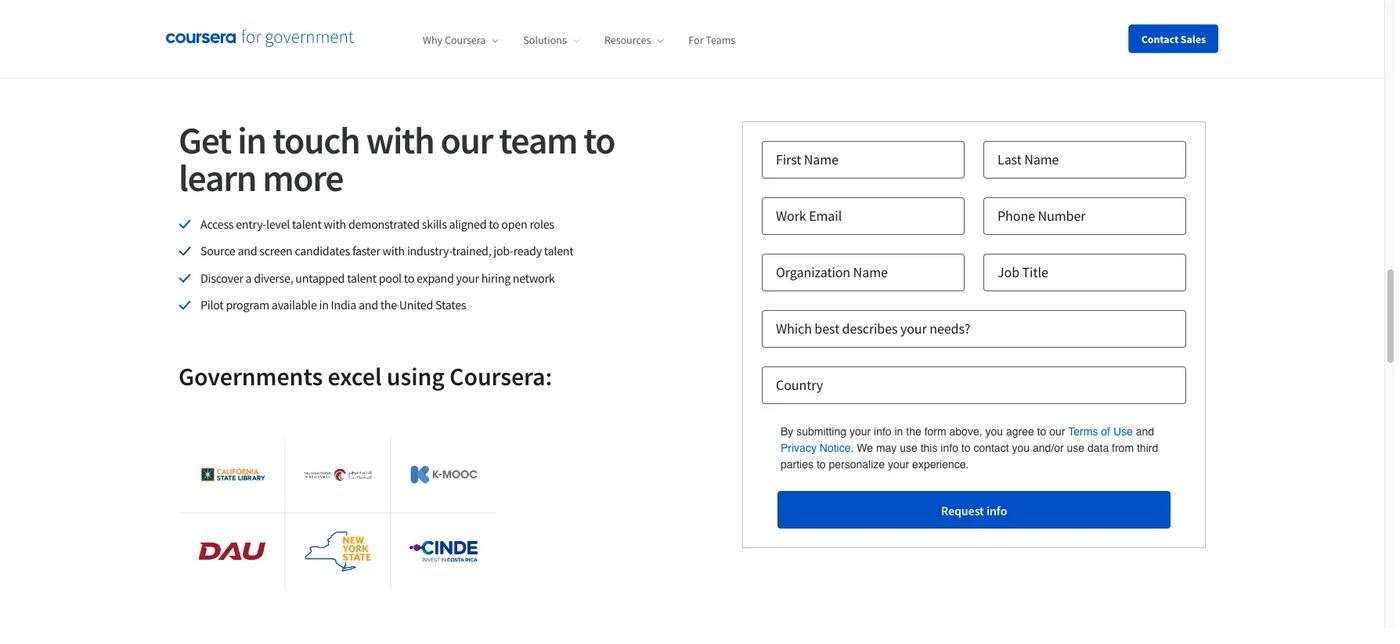 Task type: vqa. For each thing, say whether or not it's contained in the screenshot.
top 'with'
yes



Task type: describe. For each thing, give the bounding box(es) containing it.
your inside . we may use this info to contact you and/or use data from third parties to personalize your experience.
[[888, 458, 910, 471]]

for
[[689, 33, 704, 47]]

program
[[226, 297, 269, 313]]

third
[[1137, 442, 1159, 454]]

industry-
[[407, 244, 452, 259]]

california state library image
[[198, 465, 266, 485]]

name for last name
[[1025, 151, 1059, 169]]

solutions
[[523, 33, 567, 47]]

governments
[[179, 361, 323, 392]]

get
[[179, 117, 231, 164]]

the inside "by submitting your info in the form above, you agree to our terms of use and privacy notice"
[[906, 425, 922, 438]]

Job Title text field
[[984, 254, 1187, 292]]

level
[[266, 217, 290, 232]]

solutions link
[[523, 33, 580, 47]]

and inside "by submitting your info in the form above, you agree to our terms of use and privacy notice"
[[1136, 425, 1155, 438]]

states
[[436, 297, 466, 313]]

access entry-level talent with demonstrated skills aligned to open roles
[[201, 217, 554, 232]]

ready
[[514, 244, 542, 259]]

demonstrated
[[349, 217, 420, 232]]

1 vertical spatial and
[[359, 297, 378, 313]]

pilot
[[201, 297, 224, 313]]

job title
[[998, 264, 1049, 282]]

job-
[[494, 244, 514, 259]]

using
[[387, 361, 445, 392]]

personalize
[[829, 458, 885, 471]]

a
[[246, 270, 252, 286]]

country
[[776, 377, 823, 394]]

2 horizontal spatial talent
[[544, 244, 574, 259]]

email
[[809, 208, 842, 225]]

access
[[201, 217, 234, 232]]

by submitting your info in the form above, you agree to our terms of use and privacy notice
[[781, 425, 1158, 454]]

Organization Name text field
[[762, 254, 965, 292]]

your inside "by submitting your info in the form above, you agree to our terms of use and privacy notice"
[[850, 425, 871, 438]]

request
[[941, 503, 984, 519]]

coursera
[[445, 33, 486, 47]]

to down above,
[[962, 442, 971, 454]]

our inside get in touch with our team to learn more
[[441, 117, 493, 164]]

entry-
[[236, 217, 266, 232]]

why
[[423, 33, 443, 47]]

discover
[[201, 270, 243, 286]]

2 use from the left
[[1067, 442, 1085, 454]]

why coursera
[[423, 33, 486, 47]]

Work Email email field
[[762, 198, 965, 235]]

first name
[[776, 151, 839, 169]]

to down privacy notice
[[817, 458, 826, 471]]

learn
[[179, 155, 256, 202]]

screen
[[259, 244, 293, 259]]

to right pool
[[404, 270, 414, 286]]

may
[[876, 442, 897, 454]]

for teams
[[689, 33, 736, 47]]

available
[[272, 297, 317, 313]]

resources
[[605, 33, 651, 47]]

use
[[1114, 425, 1133, 438]]

india
[[331, 297, 356, 313]]

experience.
[[913, 458, 969, 471]]

coursera:
[[450, 361, 552, 392]]

request info button
[[778, 491, 1171, 529]]

pilot program available in india and the united states
[[201, 297, 466, 313]]

data
[[1088, 442, 1109, 454]]

source and screen candidates faster with industry-trained, job-ready talent
[[201, 244, 574, 259]]

network
[[513, 270, 555, 286]]

terms of
[[1069, 425, 1111, 438]]

last
[[998, 151, 1022, 169]]

info inside "by submitting your info in the form above, you agree to our terms of use and privacy notice"
[[874, 425, 892, 438]]

teams
[[706, 33, 736, 47]]

defense acquisition university (dau) image
[[198, 543, 266, 561]]

aligned
[[449, 217, 487, 232]]

contact sales button
[[1129, 25, 1219, 53]]

expand
[[417, 270, 454, 286]]

from
[[1112, 442, 1134, 454]]

excel
[[328, 361, 382, 392]]

abu dhabi school of government image
[[304, 469, 372, 481]]

with inside get in touch with our team to learn more
[[366, 117, 434, 164]]

phone
[[998, 208, 1035, 225]]

discover a diverse, untapped talent pool to expand your hiring network
[[201, 270, 555, 286]]

first
[[776, 151, 801, 169]]

job
[[998, 264, 1020, 282]]



Task type: locate. For each thing, give the bounding box(es) containing it.
0 vertical spatial info
[[874, 425, 892, 438]]

coursera for government image
[[166, 30, 354, 48]]

0 horizontal spatial info
[[874, 425, 892, 438]]

get in touch with our team to learn more
[[179, 117, 615, 202]]

0 vertical spatial the
[[380, 297, 397, 313]]

1 horizontal spatial you
[[1012, 442, 1030, 454]]

above,
[[950, 425, 983, 438]]

2 horizontal spatial in
[[895, 425, 903, 438]]

. we may use this info to contact you and/or use data from third parties to personalize your experience.
[[781, 442, 1159, 471]]

submitting
[[797, 425, 847, 438]]

hiring
[[481, 270, 511, 286]]

and/or
[[1033, 442, 1064, 454]]

privacy notice link
[[781, 440, 851, 456]]

info up experience. at the bottom of the page
[[941, 442, 959, 454]]

for teams link
[[689, 33, 736, 47]]

and up third
[[1136, 425, 1155, 438]]

2 vertical spatial in
[[895, 425, 903, 438]]

to left open
[[489, 217, 499, 232]]

1 vertical spatial the
[[906, 425, 922, 438]]

First Name text field
[[762, 141, 965, 179]]

privacy notice
[[781, 442, 851, 454]]

faster
[[352, 244, 380, 259]]

1 vertical spatial our
[[1050, 425, 1066, 438]]

. we
[[851, 442, 873, 454]]

talent down faster
[[347, 270, 377, 286]]

to inside get in touch with our team to learn more
[[584, 117, 615, 164]]

number
[[1038, 208, 1086, 225]]

0 vertical spatial with
[[366, 117, 434, 164]]

in inside get in touch with our team to learn more
[[237, 117, 266, 164]]

cinde costa rica image
[[410, 541, 478, 562]]

1 vertical spatial you
[[1012, 442, 1030, 454]]

you inside . we may use this info to contact you and/or use data from third parties to personalize your experience.
[[1012, 442, 1030, 454]]

open
[[502, 217, 528, 232]]

1 vertical spatial info
[[941, 442, 959, 454]]

name for first name
[[804, 151, 839, 169]]

1 horizontal spatial in
[[319, 297, 329, 313]]

the
[[380, 297, 397, 313], [906, 425, 922, 438]]

name right first
[[804, 151, 839, 169]]

last name
[[998, 151, 1059, 169]]

your left needs?
[[901, 320, 927, 338]]

0 vertical spatial our
[[441, 117, 493, 164]]

use left this at the bottom of the page
[[900, 442, 918, 454]]

diverse,
[[254, 270, 293, 286]]

0 horizontal spatial talent
[[292, 217, 322, 232]]

your down may
[[888, 458, 910, 471]]

1 horizontal spatial name
[[853, 264, 888, 282]]

our up and/or
[[1050, 425, 1066, 438]]

info up may
[[874, 425, 892, 438]]

and
[[238, 244, 257, 259], [359, 297, 378, 313], [1136, 425, 1155, 438]]

contact
[[974, 442, 1009, 454]]

1 vertical spatial talent
[[544, 244, 574, 259]]

you inside "by submitting your info in the form above, you agree to our terms of use and privacy notice"
[[986, 425, 1003, 438]]

0 vertical spatial you
[[986, 425, 1003, 438]]

Phone Number telephone field
[[984, 198, 1187, 235]]

trained,
[[452, 244, 491, 259]]

2 horizontal spatial name
[[1025, 151, 1059, 169]]

0 horizontal spatial you
[[986, 425, 1003, 438]]

use
[[900, 442, 918, 454], [1067, 442, 1085, 454]]

describes
[[842, 320, 898, 338]]

2 horizontal spatial and
[[1136, 425, 1155, 438]]

2 vertical spatial and
[[1136, 425, 1155, 438]]

in
[[237, 117, 266, 164], [319, 297, 329, 313], [895, 425, 903, 438]]

you
[[986, 425, 1003, 438], [1012, 442, 1030, 454]]

1 vertical spatial in
[[319, 297, 329, 313]]

0 horizontal spatial the
[[380, 297, 397, 313]]

1 horizontal spatial talent
[[347, 270, 377, 286]]

skills
[[422, 217, 447, 232]]

1 horizontal spatial use
[[1067, 442, 1085, 454]]

pool
[[379, 270, 402, 286]]

touch
[[272, 117, 360, 164]]

phone number
[[998, 208, 1086, 225]]

Last Name text field
[[984, 141, 1187, 179]]

2 vertical spatial talent
[[347, 270, 377, 286]]

our left team
[[441, 117, 493, 164]]

you up contact
[[986, 425, 1003, 438]]

talent right "level"
[[292, 217, 322, 232]]

0 horizontal spatial our
[[441, 117, 493, 164]]

0 vertical spatial talent
[[292, 217, 322, 232]]

name right last in the right top of the page
[[1025, 151, 1059, 169]]

1 horizontal spatial and
[[359, 297, 378, 313]]

k mooc image
[[410, 466, 478, 484]]

1 horizontal spatial our
[[1050, 425, 1066, 438]]

title
[[1023, 264, 1049, 282]]

our inside "by submitting your info in the form above, you agree to our terms of use and privacy notice"
[[1050, 425, 1066, 438]]

1 vertical spatial with
[[324, 217, 346, 232]]

0 horizontal spatial in
[[237, 117, 266, 164]]

and up a
[[238, 244, 257, 259]]

which best describes your needs?
[[776, 320, 971, 338]]

name up describes
[[853, 264, 888, 282]]

1 use from the left
[[900, 442, 918, 454]]

info inside . we may use this info to contact you and/or use data from third parties to personalize your experience.
[[941, 442, 959, 454]]

resources link
[[605, 33, 664, 47]]

work
[[776, 208, 807, 225]]

in left india
[[319, 297, 329, 313]]

info right 'request'
[[987, 503, 1008, 519]]

needs?
[[930, 320, 971, 338]]

candidates
[[295, 244, 350, 259]]

which
[[776, 320, 812, 338]]

1 horizontal spatial info
[[941, 442, 959, 454]]

contact
[[1142, 32, 1179, 46]]

form
[[925, 425, 947, 438]]

info
[[874, 425, 892, 438], [941, 442, 959, 454], [987, 503, 1008, 519]]

work email
[[776, 208, 842, 225]]

contact sales
[[1142, 32, 1206, 46]]

your down trained,
[[456, 270, 479, 286]]

terms of use link
[[1069, 423, 1133, 440]]

your up . we
[[850, 425, 871, 438]]

new york state image
[[304, 529, 372, 574]]

in inside "by submitting your info in the form above, you agree to our terms of use and privacy notice"
[[895, 425, 903, 438]]

why coursera link
[[423, 33, 498, 47]]

in up may
[[895, 425, 903, 438]]

to right team
[[584, 117, 615, 164]]

the down pool
[[380, 297, 397, 313]]

parties
[[781, 458, 814, 471]]

talent right ready
[[544, 244, 574, 259]]

our
[[441, 117, 493, 164], [1050, 425, 1066, 438]]

united
[[399, 297, 433, 313]]

0 horizontal spatial name
[[804, 151, 839, 169]]

with
[[366, 117, 434, 164], [324, 217, 346, 232], [383, 244, 405, 259]]

0 horizontal spatial and
[[238, 244, 257, 259]]

team
[[499, 117, 577, 164]]

agree to
[[1006, 425, 1047, 438]]

in right get
[[237, 117, 266, 164]]

source
[[201, 244, 235, 259]]

0 horizontal spatial use
[[900, 442, 918, 454]]

2 horizontal spatial info
[[987, 503, 1008, 519]]

best
[[815, 320, 840, 338]]

name
[[804, 151, 839, 169], [1025, 151, 1059, 169], [853, 264, 888, 282]]

the left form at right bottom
[[906, 425, 922, 438]]

2 vertical spatial with
[[383, 244, 405, 259]]

this
[[921, 442, 938, 454]]

organization
[[776, 264, 851, 282]]

2 vertical spatial info
[[987, 503, 1008, 519]]

0 vertical spatial in
[[237, 117, 266, 164]]

request info
[[941, 503, 1008, 519]]

1 horizontal spatial the
[[906, 425, 922, 438]]

to
[[584, 117, 615, 164], [489, 217, 499, 232], [404, 270, 414, 286], [962, 442, 971, 454], [817, 458, 826, 471]]

untapped
[[296, 270, 345, 286]]

you down agree to
[[1012, 442, 1030, 454]]

0 vertical spatial and
[[238, 244, 257, 259]]

use down terms of
[[1067, 442, 1085, 454]]

name for organization name
[[853, 264, 888, 282]]

by
[[781, 425, 794, 438]]

and right india
[[359, 297, 378, 313]]

info inside button
[[987, 503, 1008, 519]]

your
[[456, 270, 479, 286], [901, 320, 927, 338], [850, 425, 871, 438], [888, 458, 910, 471]]

organization name
[[776, 264, 888, 282]]

sales
[[1181, 32, 1206, 46]]

governments excel using coursera:
[[179, 361, 552, 392]]

roles
[[530, 217, 554, 232]]



